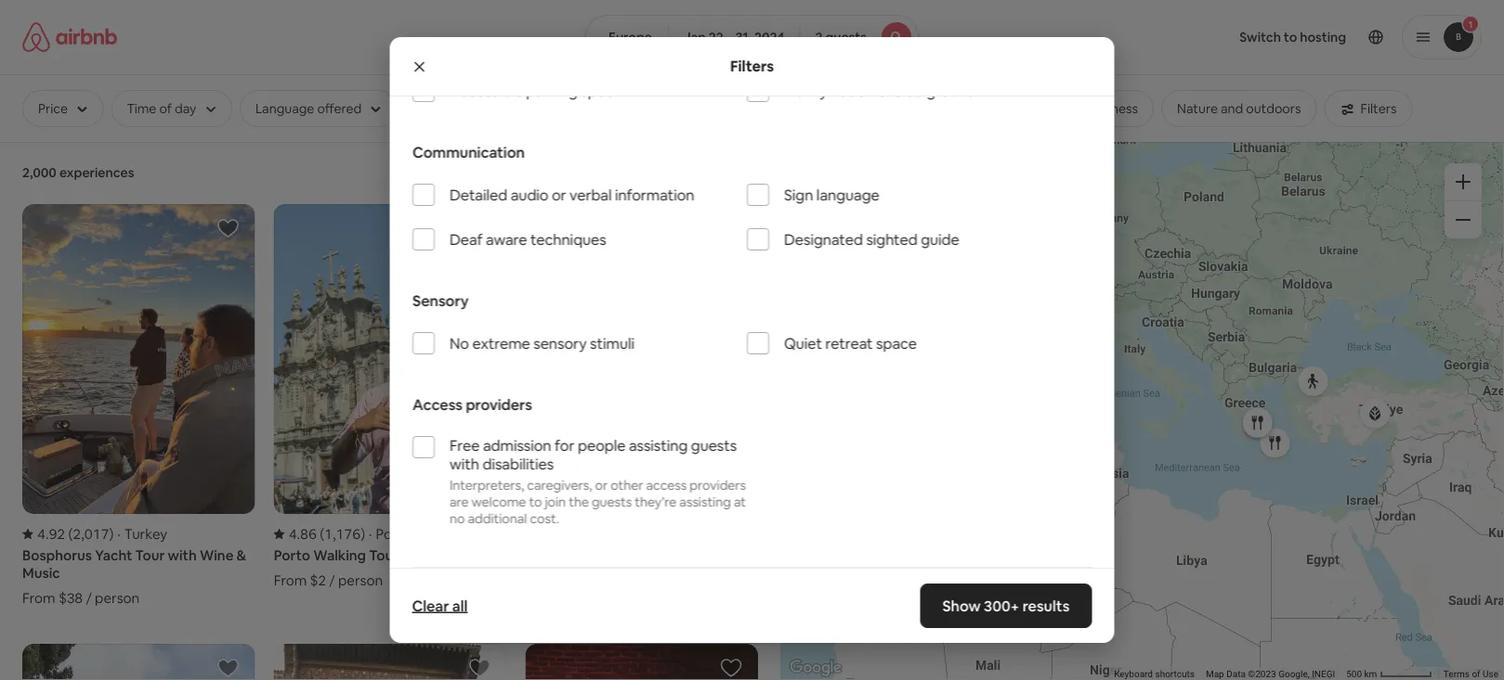 Task type: vqa. For each thing, say whether or not it's contained in the screenshot.
2nd 28 from the left
no



Task type: locate. For each thing, give the bounding box(es) containing it.
use
[[1483, 669, 1499, 681]]

porto
[[274, 547, 310, 565]]

0 horizontal spatial tour
[[135, 547, 165, 565]]

with
[[449, 455, 479, 474], [168, 547, 197, 565]]

1 horizontal spatial person
[[338, 572, 383, 590]]

assisting left at
[[679, 494, 731, 511]]

· turkey
[[117, 526, 167, 544]]

4.86 (1,176)
[[289, 526, 365, 544]]

tour for turkey
[[135, 547, 165, 565]]

1 vertical spatial providers
[[689, 478, 746, 494]]

terms of use link
[[1444, 669, 1499, 681]]

they're
[[634, 494, 676, 511]]

providers inside free admission for people assisting guests with disabilities interpreters, caregivers, or other access providers are welcome to join the guests they're assisting at no additional cost.
[[689, 478, 746, 494]]

person down 'yacht'
[[95, 590, 140, 608]]

experiences
[[59, 164, 134, 181]]

mainly flat or leveled ground
[[784, 81, 975, 100]]

1 horizontal spatial ·
[[369, 526, 372, 544]]

with left 'wine'
[[168, 547, 197, 565]]

500 km
[[1346, 669, 1379, 681]]

0 vertical spatial providers
[[465, 395, 532, 414]]

food
[[641, 547, 673, 565]]

outdoors
[[1246, 100, 1301, 117]]

terms of use
[[1444, 669, 1499, 681]]

techniques
[[530, 230, 606, 249]]

for
[[554, 436, 574, 455]]

sign language
[[784, 185, 879, 204]]

sensory
[[412, 291, 468, 310]]

2 horizontal spatial and
[[1221, 100, 1243, 117]]

traditional greek food tour in hidden athens group
[[525, 204, 758, 608]]

and for food
[[732, 100, 754, 117]]

traditional greek food tour in hidden athens
[[525, 547, 718, 583]]

–
[[726, 29, 733, 46]]

$38
[[58, 590, 83, 608]]

aware
[[485, 230, 527, 249]]

/
[[329, 572, 335, 590], [86, 590, 92, 608]]

· right '(1,176)'
[[369, 526, 372, 544]]

2 horizontal spatial or
[[856, 81, 871, 100]]

communication
[[412, 143, 524, 162]]

2 vertical spatial or
[[595, 478, 607, 494]]

bosphorus yacht tour with wine & music group
[[22, 204, 255, 608]]

2 · from the left
[[369, 526, 372, 544]]

zoom in image
[[1456, 175, 1471, 190]]

0 horizontal spatial ·
[[117, 526, 121, 544]]

culture
[[492, 100, 534, 117]]

2 tour from the left
[[369, 547, 399, 565]]

22
[[709, 29, 723, 46]]

nature
[[1177, 100, 1218, 117]]

detailed audio or verbal information
[[449, 185, 694, 204]]

or left other
[[595, 478, 607, 494]]

map data ©2023 google, inegi
[[1206, 669, 1335, 681]]

1 · from the left
[[117, 526, 121, 544]]

0 horizontal spatial /
[[86, 590, 92, 608]]

wellness
[[1086, 100, 1138, 117]]

0 horizontal spatial and
[[466, 100, 489, 117]]

all
[[452, 597, 468, 616]]

audio
[[510, 185, 548, 204]]

person inside porto walking tour from $2 / person
[[338, 572, 383, 590]]

0 vertical spatial with
[[449, 455, 479, 474]]

and left drink
[[732, 100, 754, 117]]

guests up at
[[691, 436, 736, 455]]

nature and outdoors
[[1177, 100, 1301, 117]]

None search field
[[585, 15, 919, 59]]

mainly
[[784, 81, 827, 100]]

accessible
[[449, 81, 522, 100]]

and
[[466, 100, 489, 117], [732, 100, 754, 117], [1221, 100, 1243, 117]]

europe
[[609, 29, 652, 46]]

1 and from the left
[[466, 100, 489, 117]]

2 guests button
[[799, 15, 919, 59]]

1 horizontal spatial tour
[[369, 547, 399, 565]]

add to wishlist image
[[217, 217, 239, 240], [720, 658, 742, 680]]

art and culture
[[444, 100, 534, 117]]

detailed
[[449, 185, 507, 204]]

google image
[[785, 657, 846, 681]]

· inside porto walking tour group
[[369, 526, 372, 544]]

verbal
[[569, 185, 611, 204]]

deaf aware techniques
[[449, 230, 606, 249]]

cost.
[[530, 511, 559, 528]]

1 vertical spatial with
[[168, 547, 197, 565]]

3 and from the left
[[1221, 100, 1243, 117]]

or right flat at the top right of the page
[[856, 81, 871, 100]]

or for flat
[[856, 81, 871, 100]]

2 vertical spatial guests
[[591, 494, 631, 511]]

person down walking
[[338, 572, 383, 590]]

disabilities
[[482, 455, 553, 474]]

500 km button
[[1341, 668, 1438, 681]]

add to wishlist image
[[469, 217, 491, 240], [217, 658, 239, 680], [469, 658, 491, 680]]

2 horizontal spatial guests
[[825, 29, 867, 46]]

at
[[733, 494, 745, 511]]

1 horizontal spatial with
[[449, 455, 479, 474]]

0 horizontal spatial with
[[168, 547, 197, 565]]

filters
[[730, 57, 774, 76]]

walking
[[313, 547, 366, 565]]

person inside the 'bosphorus yacht tour with wine & music from $38 / person'
[[95, 590, 140, 608]]

and right art
[[466, 100, 489, 117]]

0 horizontal spatial person
[[95, 590, 140, 608]]

sighted
[[866, 230, 917, 249]]

data
[[1226, 669, 1246, 681]]

guests right the
[[591, 494, 631, 511]]

porto walking tour from $2 / person
[[274, 547, 399, 590]]

zoom out image
[[1456, 213, 1471, 228]]

1 vertical spatial or
[[551, 185, 566, 204]]

with inside the 'bosphorus yacht tour with wine & music from $38 / person'
[[168, 547, 197, 565]]

guests inside button
[[825, 29, 867, 46]]

1 vertical spatial add to wishlist image
[[720, 658, 742, 680]]

entertainment
[[573, 100, 659, 117]]

hidden
[[525, 565, 571, 583]]

1 horizontal spatial from
[[274, 572, 307, 590]]

guests right 2
[[825, 29, 867, 46]]

and right nature
[[1221, 100, 1243, 117]]

/ right $2
[[329, 572, 335, 590]]

europe button
[[585, 15, 669, 59]]

tour down · portugal
[[369, 547, 399, 565]]

in
[[707, 547, 718, 565]]

leveled
[[874, 81, 923, 100]]

1 tour from the left
[[135, 547, 165, 565]]

0 vertical spatial or
[[856, 81, 871, 100]]

· portugal
[[369, 526, 430, 544]]

1 horizontal spatial and
[[732, 100, 754, 117]]

the
[[568, 494, 588, 511]]

from inside porto walking tour from $2 / person
[[274, 572, 307, 590]]

tour inside porto walking tour from $2 / person
[[369, 547, 399, 565]]

/ inside porto walking tour from $2 / person
[[329, 572, 335, 590]]

or
[[856, 81, 871, 100], [551, 185, 566, 204], [595, 478, 607, 494]]

1 horizontal spatial or
[[595, 478, 607, 494]]

from down porto
[[274, 572, 307, 590]]

food and drink
[[698, 100, 787, 117]]

4.86 out of 5 average rating,  1,176 reviews image
[[274, 526, 365, 544]]

0 vertical spatial guests
[[825, 29, 867, 46]]

or right audio
[[551, 185, 566, 204]]

tour inside the 'bosphorus yacht tour with wine & music from $38 / person'
[[135, 547, 165, 565]]

porto walking tour group
[[274, 204, 507, 590]]

or for audio
[[551, 185, 566, 204]]

0 horizontal spatial from
[[22, 590, 55, 608]]

4.92
[[37, 526, 65, 544]]

no
[[449, 334, 469, 353]]

0 horizontal spatial or
[[551, 185, 566, 204]]

with up interpreters,
[[449, 455, 479, 474]]

from down music
[[22, 590, 55, 608]]

tour down turkey
[[135, 547, 165, 565]]

tour for portugal
[[369, 547, 399, 565]]

· for · portugal
[[369, 526, 372, 544]]

· up 'yacht'
[[117, 526, 121, 544]]

· inside bosphorus yacht tour with wine & music group
[[117, 526, 121, 544]]

providers right access
[[689, 478, 746, 494]]

1 horizontal spatial guests
[[691, 436, 736, 455]]

1 horizontal spatial /
[[329, 572, 335, 590]]

filters dialog
[[390, 0, 1114, 644]]

0 vertical spatial assisting
[[628, 436, 687, 455]]

1 vertical spatial guests
[[691, 436, 736, 455]]

bosphorus
[[22, 547, 92, 565]]

no
[[449, 511, 464, 528]]

free
[[449, 436, 479, 455]]

turkey
[[124, 526, 167, 544]]

providers up admission
[[465, 395, 532, 414]]

1 horizontal spatial add to wishlist image
[[720, 658, 742, 680]]

flat
[[830, 81, 853, 100]]

assisting up access
[[628, 436, 687, 455]]

/ right $38
[[86, 590, 92, 608]]

2 and from the left
[[732, 100, 754, 117]]

1 horizontal spatial providers
[[689, 478, 746, 494]]

0 vertical spatial add to wishlist image
[[217, 217, 239, 240]]

0 horizontal spatial guests
[[591, 494, 631, 511]]



Task type: describe. For each thing, give the bounding box(es) containing it.
deaf
[[449, 230, 482, 249]]

add to wishlist image inside porto walking tour group
[[469, 217, 491, 240]]

show 300+ results link
[[920, 584, 1092, 629]]

wine
[[200, 547, 234, 565]]

300+
[[984, 597, 1020, 616]]

or inside free admission for people assisting guests with disabilities interpreters, caregivers, or other access providers are welcome to join the guests they're assisting at no additional cost.
[[595, 478, 607, 494]]

interpreters,
[[449, 478, 524, 494]]

&
[[237, 547, 246, 565]]

guide
[[920, 230, 959, 249]]

people
[[577, 436, 625, 455]]

google,
[[1279, 669, 1310, 681]]

keyboard shortcuts
[[1114, 669, 1195, 681]]

designated
[[784, 230, 863, 249]]

2,000 experiences
[[22, 164, 134, 181]]

jan 22 – 31, 2024 button
[[668, 15, 800, 59]]

free admission for people assisting guests with disabilities interpreters, caregivers, or other access providers are welcome to join the guests they're assisting at no additional cost.
[[449, 436, 746, 528]]

to
[[529, 494, 542, 511]]

join
[[544, 494, 565, 511]]

information
[[615, 185, 694, 204]]

terms
[[1444, 669, 1470, 681]]

yacht
[[95, 547, 132, 565]]

language
[[816, 185, 879, 204]]

2 guests
[[815, 29, 867, 46]]

inegi
[[1312, 669, 1335, 681]]

4.86
[[289, 526, 317, 544]]

1 vertical spatial assisting
[[679, 494, 731, 511]]

clear
[[412, 597, 449, 616]]

portugal
[[376, 526, 430, 544]]

welcome
[[471, 494, 526, 511]]

sign
[[784, 185, 813, 204]]

jan 22 – 31, 2024
[[684, 29, 785, 46]]

retreat
[[825, 334, 872, 353]]

0 horizontal spatial providers
[[465, 395, 532, 414]]

km
[[1364, 669, 1377, 681]]

admission
[[483, 436, 551, 455]]

/ inside the 'bosphorus yacht tour with wine & music from $38 / person'
[[86, 590, 92, 608]]

tours
[[905, 100, 938, 117]]

food
[[698, 100, 729, 117]]

none search field containing europe
[[585, 15, 919, 59]]

show 300+ results
[[943, 597, 1070, 616]]

traditional
[[525, 547, 595, 565]]

jan
[[684, 29, 706, 46]]

4.92 out of 5 average rating,  2,017 reviews image
[[22, 526, 114, 544]]

bosphorus yacht tour with wine & music from $38 / person
[[22, 547, 246, 608]]

from inside the 'bosphorus yacht tour with wine & music from $38 / person'
[[22, 590, 55, 608]]

athens
[[574, 565, 620, 583]]

(1,176)
[[320, 526, 365, 544]]

keyboard
[[1114, 669, 1153, 681]]

clear all button
[[403, 588, 477, 625]]

additional
[[467, 511, 527, 528]]

extreme
[[472, 334, 530, 353]]

profile element
[[941, 0, 1482, 74]]

quiet retreat space
[[784, 334, 916, 353]]

tour
[[676, 547, 704, 565]]

· for · turkey
[[117, 526, 121, 544]]

2
[[815, 29, 823, 46]]

Entertainment button
[[557, 90, 675, 127]]

stimuli
[[590, 334, 634, 353]]

and for nature
[[1221, 100, 1243, 117]]

other
[[610, 478, 643, 494]]

Food and drink button
[[682, 90, 803, 127]]

Art and culture button
[[428, 90, 549, 127]]

Wellness button
[[1070, 90, 1154, 127]]

Sightseeing button
[[961, 90, 1062, 127]]

0 horizontal spatial add to wishlist image
[[217, 217, 239, 240]]

clear all
[[412, 597, 468, 616]]

caregivers,
[[527, 478, 592, 494]]

quiet
[[784, 334, 822, 353]]

Nature and outdoors button
[[1161, 90, 1317, 127]]

ground
[[926, 81, 975, 100]]

shortcuts
[[1155, 669, 1195, 681]]

Sports button
[[810, 90, 882, 127]]

map
[[1206, 669, 1224, 681]]

Tours button
[[889, 90, 953, 127]]

accessible parking spot
[[449, 81, 611, 100]]

are
[[449, 494, 468, 511]]

results
[[1023, 597, 1070, 616]]

spot
[[580, 81, 611, 100]]

drink
[[757, 100, 787, 117]]

2024
[[754, 29, 785, 46]]

and for art
[[466, 100, 489, 117]]

$2
[[310, 572, 326, 590]]

space
[[876, 334, 916, 353]]

parking
[[526, 81, 577, 100]]

designated sighted guide
[[784, 230, 959, 249]]

(2,017)
[[68, 526, 114, 544]]

31,
[[735, 29, 752, 46]]

google map
showing 20 experiences. region
[[780, 141, 1504, 681]]

art
[[444, 100, 463, 117]]

with inside free admission for people assisting guests with disabilities interpreters, caregivers, or other access providers are welcome to join the guests they're assisting at no additional cost.
[[449, 455, 479, 474]]



